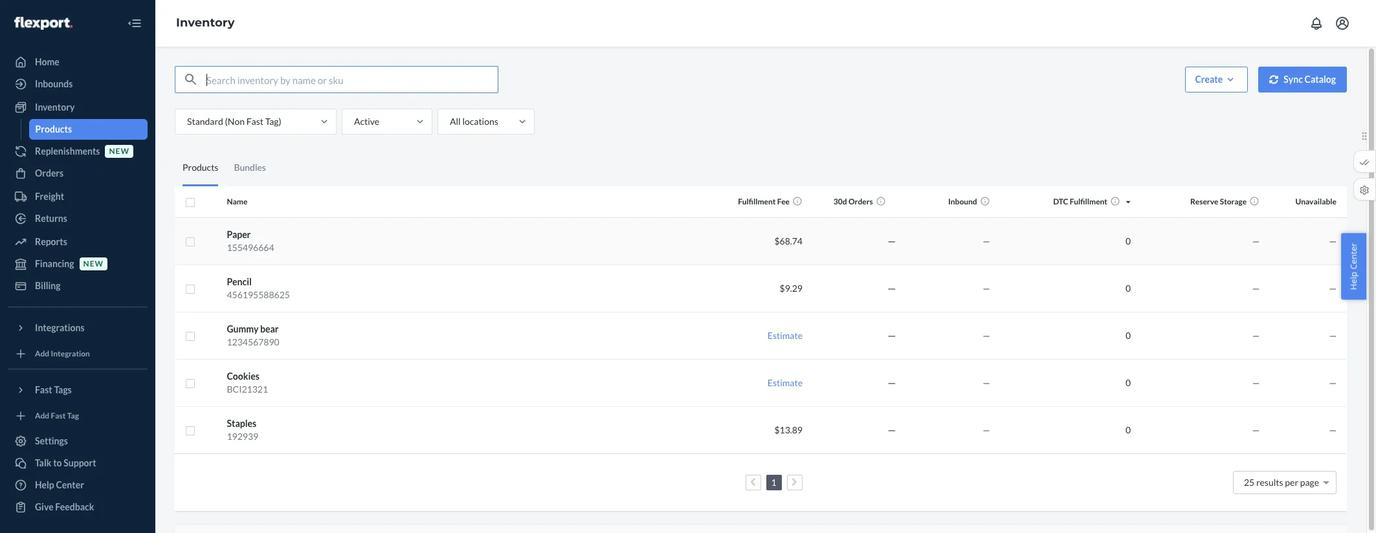 Task type: locate. For each thing, give the bounding box(es) containing it.
0 horizontal spatial orders
[[35, 168, 64, 179]]

1 vertical spatial help
[[35, 480, 54, 491]]

1 vertical spatial inventory
[[35, 102, 75, 113]]

0 vertical spatial square image
[[185, 237, 195, 247]]

30d
[[834, 197, 847, 207]]

center
[[1348, 243, 1360, 270], [56, 480, 84, 491]]

1 horizontal spatial products
[[183, 161, 218, 172]]

1 ― from the top
[[887, 235, 896, 246]]

3 square image from the top
[[185, 331, 195, 342]]

square image
[[185, 237, 195, 247], [185, 379, 195, 389], [185, 426, 195, 436]]

estimate link down $9.29
[[768, 330, 803, 341]]

square image for 155496664
[[185, 237, 195, 247]]

square image left the name
[[185, 197, 195, 208]]

square image
[[185, 197, 195, 208], [185, 284, 195, 294], [185, 331, 195, 342]]

integration
[[51, 349, 90, 359]]

orders up "freight"
[[35, 168, 64, 179]]

0 horizontal spatial center
[[56, 480, 84, 491]]

1 estimate from the top
[[768, 330, 803, 341]]

fulfillment right dtc
[[1070, 197, 1107, 207]]

freight
[[35, 191, 64, 202]]

fast inside 'dropdown button'
[[35, 384, 52, 395]]

inbound
[[948, 197, 977, 207]]

standard (non fast tag)
[[187, 116, 281, 127]]

0 horizontal spatial help center
[[35, 480, 84, 491]]

dtc
[[1053, 197, 1068, 207]]

estimate link for bci21321
[[768, 377, 803, 388]]

square image left paper
[[185, 237, 195, 247]]

add for add integration
[[35, 349, 49, 359]]

reports
[[35, 236, 67, 247]]

1 horizontal spatial help
[[1348, 272, 1360, 290]]

―
[[887, 235, 896, 246], [887, 283, 896, 294], [887, 330, 896, 341], [887, 377, 896, 388], [887, 424, 896, 435]]

0 vertical spatial inventory link
[[176, 16, 235, 30]]

square image left "gummy"
[[185, 331, 195, 342]]

0 vertical spatial center
[[1348, 243, 1360, 270]]

0 vertical spatial estimate
[[768, 330, 803, 341]]

0 vertical spatial orders
[[35, 168, 64, 179]]

1 vertical spatial fast
[[35, 384, 52, 395]]

2 estimate link from the top
[[768, 377, 803, 388]]

1
[[771, 477, 776, 488]]

add up 'settings'
[[35, 411, 49, 421]]

1 vertical spatial products
[[183, 161, 218, 172]]

30d orders
[[834, 197, 873, 207]]

3 ― from the top
[[887, 330, 896, 341]]

home
[[35, 56, 59, 67]]

― for $13.89
[[887, 424, 896, 435]]

chevron right image
[[792, 478, 797, 487]]

sync
[[1284, 74, 1303, 85]]

standard
[[187, 116, 223, 127]]

new down the reports link
[[83, 259, 104, 269]]

1 vertical spatial center
[[56, 480, 84, 491]]

tags
[[54, 384, 72, 395]]

chevron left image
[[750, 478, 756, 487]]

add integration link
[[8, 344, 148, 364]]

estimate down $9.29
[[768, 330, 803, 341]]

fast
[[246, 116, 263, 127], [35, 384, 52, 395], [51, 411, 66, 421]]

0 horizontal spatial fulfillment
[[738, 197, 776, 207]]

estimate for 1234567890
[[768, 330, 803, 341]]

1 vertical spatial add
[[35, 411, 49, 421]]

1234567890
[[227, 336, 279, 347]]

1 horizontal spatial fulfillment
[[1070, 197, 1107, 207]]

0 vertical spatial products
[[35, 124, 72, 135]]

sync catalog
[[1284, 74, 1336, 85]]

0
[[1126, 235, 1131, 246], [1126, 283, 1131, 294], [1126, 330, 1131, 341], [1126, 377, 1131, 388], [1126, 424, 1131, 435]]

― for $68.74
[[887, 235, 896, 246]]

support
[[64, 458, 96, 469]]

1 estimate link from the top
[[768, 330, 803, 341]]

products
[[35, 124, 72, 135], [183, 161, 218, 172]]

help center link
[[8, 475, 148, 496]]

0 vertical spatial add
[[35, 349, 49, 359]]

help inside help center button
[[1348, 272, 1360, 290]]

feedback
[[55, 502, 94, 513]]

0 for $9.29
[[1126, 283, 1131, 294]]

sync catalog button
[[1258, 67, 1347, 93]]

give
[[35, 502, 53, 513]]

products down standard
[[183, 161, 218, 172]]

1 vertical spatial square image
[[185, 379, 195, 389]]

help
[[1348, 272, 1360, 290], [35, 480, 54, 491]]

open account menu image
[[1335, 16, 1350, 31]]

1 horizontal spatial orders
[[849, 197, 873, 207]]

1 vertical spatial estimate
[[768, 377, 803, 388]]

add for add fast tag
[[35, 411, 49, 421]]

2 square image from the top
[[185, 284, 195, 294]]

0 vertical spatial estimate link
[[768, 330, 803, 341]]

2 vertical spatial square image
[[185, 331, 195, 342]]

1 0 from the top
[[1126, 235, 1131, 246]]

orders
[[35, 168, 64, 179], [849, 197, 873, 207]]

0 horizontal spatial inventory link
[[8, 97, 148, 118]]

0 vertical spatial new
[[109, 147, 129, 156]]

fast left tags
[[35, 384, 52, 395]]

add fast tag link
[[8, 406, 148, 426]]

page
[[1300, 477, 1319, 488]]

0 horizontal spatial new
[[83, 259, 104, 269]]

1 vertical spatial square image
[[185, 284, 195, 294]]

reports link
[[8, 232, 148, 252]]

0 vertical spatial help
[[1348, 272, 1360, 290]]

1 horizontal spatial inventory
[[176, 16, 235, 30]]

staples 192939
[[227, 418, 258, 442]]

fast left "tag)"
[[246, 116, 263, 127]]

new down products link
[[109, 147, 129, 156]]

active
[[354, 116, 379, 127]]

products up "replenishments"
[[35, 124, 72, 135]]

2 add from the top
[[35, 411, 49, 421]]

square image for pencil
[[185, 284, 195, 294]]

gummy
[[227, 323, 258, 334]]

2 0 from the top
[[1126, 283, 1131, 294]]

2 vertical spatial fast
[[51, 411, 66, 421]]

square image for gummy
[[185, 331, 195, 342]]

new
[[109, 147, 129, 156], [83, 259, 104, 269]]

0 vertical spatial inventory
[[176, 16, 235, 30]]

5 ― from the top
[[887, 424, 896, 435]]

2 estimate from the top
[[768, 377, 803, 388]]

1 square image from the top
[[185, 197, 195, 208]]

1 horizontal spatial help center
[[1348, 243, 1360, 290]]

new for replenishments
[[109, 147, 129, 156]]

square image left cookies
[[185, 379, 195, 389]]

1 horizontal spatial center
[[1348, 243, 1360, 270]]

add
[[35, 349, 49, 359], [35, 411, 49, 421]]

5 0 from the top
[[1126, 424, 1131, 435]]

help center
[[1348, 243, 1360, 290], [35, 480, 84, 491]]

financing
[[35, 258, 74, 269]]

0 vertical spatial help center
[[1348, 243, 1360, 290]]

estimate link up the $13.89
[[768, 377, 803, 388]]

sync alt image
[[1269, 75, 1278, 84]]

4 0 from the top
[[1126, 377, 1131, 388]]

—
[[983, 235, 990, 246], [1252, 235, 1260, 246], [1329, 235, 1337, 246], [983, 283, 990, 294], [1252, 283, 1260, 294], [1329, 283, 1337, 294], [983, 330, 990, 341], [1252, 330, 1260, 341], [1329, 330, 1337, 341], [983, 377, 990, 388], [1252, 377, 1260, 388], [1329, 377, 1337, 388], [983, 424, 990, 435], [1252, 424, 1260, 435], [1329, 424, 1337, 435]]

add left integration
[[35, 349, 49, 359]]

help center button
[[1341, 233, 1366, 300]]

close navigation image
[[127, 16, 142, 31]]

open notifications image
[[1309, 16, 1324, 31]]

orders right 30d on the top right of page
[[849, 197, 873, 207]]

3 square image from the top
[[185, 426, 195, 436]]

0 vertical spatial square image
[[185, 197, 195, 208]]

1 square image from the top
[[185, 237, 195, 247]]

fast left 'tag'
[[51, 411, 66, 421]]

1 add from the top
[[35, 349, 49, 359]]

(non
[[225, 116, 245, 127]]

integrations
[[35, 322, 85, 333]]

new for financing
[[83, 259, 104, 269]]

square image for bci21321
[[185, 379, 195, 389]]

estimate for bci21321
[[768, 377, 803, 388]]

1 link
[[769, 477, 779, 488]]

1 horizontal spatial new
[[109, 147, 129, 156]]

to
[[53, 458, 62, 469]]

1 vertical spatial new
[[83, 259, 104, 269]]

estimate link
[[768, 330, 803, 341], [768, 377, 803, 388]]

square image left pencil
[[185, 284, 195, 294]]

estimate
[[768, 330, 803, 341], [768, 377, 803, 388]]

estimate up the $13.89
[[768, 377, 803, 388]]

replenishments
[[35, 146, 100, 157]]

add fast tag
[[35, 411, 79, 421]]

locations
[[462, 116, 498, 127]]

inventory
[[176, 16, 235, 30], [35, 102, 75, 113]]

2 vertical spatial square image
[[185, 426, 195, 436]]

pencil 456195588625
[[227, 276, 290, 300]]

all
[[450, 116, 461, 127]]

square image left staples
[[185, 426, 195, 436]]

inventory link
[[176, 16, 235, 30], [8, 97, 148, 118]]

settings link
[[8, 431, 148, 452]]

2 square image from the top
[[185, 379, 195, 389]]

1 vertical spatial estimate link
[[768, 377, 803, 388]]

0 horizontal spatial help
[[35, 480, 54, 491]]

2 ― from the top
[[887, 283, 896, 294]]

2 fulfillment from the left
[[1070, 197, 1107, 207]]

fulfillment left fee
[[738, 197, 776, 207]]

talk to support button
[[8, 453, 148, 474]]



Task type: vqa. For each thing, say whether or not it's contained in the screenshot.
bottommost This
no



Task type: describe. For each thing, give the bounding box(es) containing it.
dtc fulfillment
[[1053, 197, 1107, 207]]

storage
[[1220, 197, 1247, 207]]

help inside 'help center' link
[[35, 480, 54, 491]]

0 for $13.89
[[1126, 424, 1131, 435]]

1 fulfillment from the left
[[738, 197, 776, 207]]

paper
[[227, 229, 251, 240]]

orders link
[[8, 163, 148, 184]]

25 results per page option
[[1244, 477, 1319, 488]]

paper 155496664
[[227, 229, 274, 253]]

integrations button
[[8, 318, 148, 339]]

1 vertical spatial orders
[[849, 197, 873, 207]]

456195588625
[[227, 289, 290, 300]]

1 vertical spatial help center
[[35, 480, 84, 491]]

returns link
[[8, 208, 148, 229]]

give feedback
[[35, 502, 94, 513]]

reserve
[[1190, 197, 1218, 207]]

returns
[[35, 213, 67, 224]]

staples
[[227, 418, 256, 429]]

inbounds
[[35, 78, 73, 89]]

flexport logo image
[[14, 17, 72, 30]]

help center inside button
[[1348, 243, 1360, 290]]

bear
[[260, 323, 279, 334]]

all locations
[[450, 116, 498, 127]]

center inside button
[[1348, 243, 1360, 270]]

gummy bear 1234567890
[[227, 323, 279, 347]]

fast tags
[[35, 384, 72, 395]]

fulfillment fee
[[738, 197, 790, 207]]

pencil
[[227, 276, 252, 287]]

talk
[[35, 458, 51, 469]]

Search inventory by name or sku text field
[[206, 67, 498, 93]]

4 ― from the top
[[887, 377, 896, 388]]

billing
[[35, 280, 61, 291]]

give feedback button
[[8, 497, 148, 518]]

3 0 from the top
[[1126, 330, 1131, 341]]

unavailable
[[1295, 197, 1337, 207]]

0 for $68.74
[[1126, 235, 1131, 246]]

25
[[1244, 477, 1255, 488]]

square image for 192939
[[185, 426, 195, 436]]

create
[[1195, 74, 1223, 85]]

tag)
[[265, 116, 281, 127]]

products link
[[29, 119, 148, 140]]

cookies
[[227, 371, 259, 382]]

tag
[[67, 411, 79, 421]]

25 results per page
[[1244, 477, 1319, 488]]

$13.89
[[774, 424, 803, 435]]

bundles
[[234, 161, 266, 172]]

reserve storage
[[1190, 197, 1247, 207]]

$68.74
[[774, 235, 803, 246]]

home link
[[8, 52, 148, 72]]

― for $9.29
[[887, 283, 896, 294]]

0 vertical spatial fast
[[246, 116, 263, 127]]

inbounds link
[[8, 74, 148, 94]]

freight link
[[8, 186, 148, 207]]

1 vertical spatial inventory link
[[8, 97, 148, 118]]

add integration
[[35, 349, 90, 359]]

catalog
[[1305, 74, 1336, 85]]

0 horizontal spatial inventory
[[35, 102, 75, 113]]

192939
[[227, 431, 258, 442]]

fast tags button
[[8, 380, 148, 401]]

settings
[[35, 436, 68, 447]]

155496664
[[227, 242, 274, 253]]

$9.29
[[780, 283, 803, 294]]

name
[[227, 197, 247, 207]]

fee
[[777, 197, 790, 207]]

talk to support
[[35, 458, 96, 469]]

estimate link for 1234567890
[[768, 330, 803, 341]]

create button
[[1185, 67, 1248, 93]]

per
[[1285, 477, 1298, 488]]

0 horizontal spatial products
[[35, 124, 72, 135]]

cookies bci21321
[[227, 371, 268, 395]]

1 horizontal spatial inventory link
[[176, 16, 235, 30]]

bci21321
[[227, 384, 268, 395]]

billing link
[[8, 276, 148, 296]]

results
[[1256, 477, 1283, 488]]



